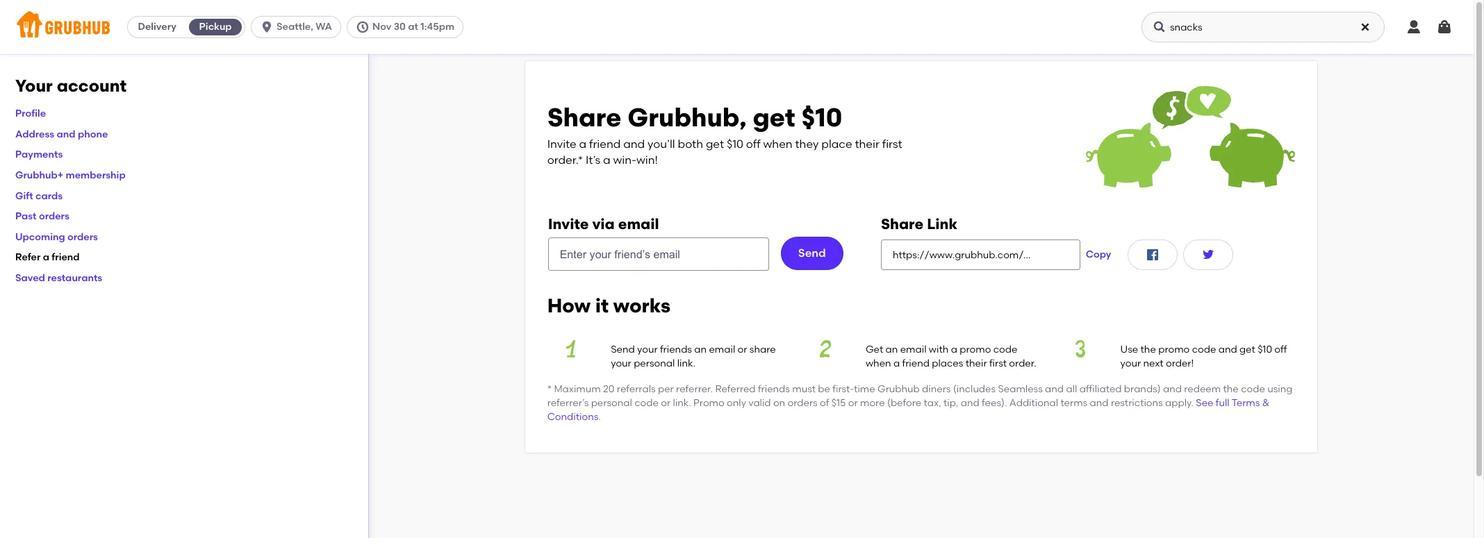 Task type: vqa. For each thing, say whether or not it's contained in the screenshot.
Chinese button
no



Task type: describe. For each thing, give the bounding box(es) containing it.
invite inside share grubhub, get $10 invite a friend and you'll both get $10 off when they place their first order.* it's a win-win!
[[547, 138, 577, 151]]

how
[[547, 294, 591, 318]]

a right with at the right
[[951, 344, 958, 356]]

place
[[822, 138, 853, 151]]

brands)
[[1124, 383, 1161, 395]]

restrictions
[[1111, 397, 1163, 409]]

grubhub,
[[628, 102, 747, 133]]

orders for past orders
[[39, 211, 69, 223]]

svg image inside seattle, wa button
[[260, 20, 274, 34]]

your inside use the promo code and get $10 off your next order!
[[1121, 358, 1141, 370]]

see full terms & conditions link
[[547, 397, 1270, 423]]

only
[[727, 397, 746, 409]]

0 vertical spatial get
[[753, 102, 796, 133]]

order.*
[[547, 153, 583, 167]]

affiliated
[[1080, 383, 1122, 395]]

* maximum 20 referrals per referrer. referred friends must be first-time grubhub diners (includes seamless and all affiliated brands) and redeem the code using referrer's personal code or link. promo only valid on orders of $15 or more (before tax, tip, and fees). additional terms and restrictions apply.
[[547, 383, 1293, 409]]

friend inside share grubhub, get $10 invite a friend and you'll both get $10 off when they place their first order.* it's a win-win!
[[589, 138, 621, 151]]

refer a friend link
[[15, 252, 80, 264]]

copy button
[[1081, 240, 1117, 271]]

past
[[15, 211, 37, 223]]

win!
[[637, 153, 658, 167]]

nov
[[373, 21, 392, 33]]

grubhub+ membership
[[15, 170, 126, 181]]

their inside get an email with a promo code when a friend places their first order.
[[966, 358, 987, 370]]

1 horizontal spatial svg image
[[1145, 247, 1162, 264]]

diners
[[922, 383, 951, 395]]

phone
[[78, 128, 108, 140]]

wa
[[316, 21, 332, 33]]

get
[[866, 344, 884, 356]]

grubhub
[[878, 383, 920, 395]]

redeem
[[1185, 383, 1221, 395]]

terms
[[1061, 397, 1088, 409]]

conditions
[[547, 412, 599, 423]]

orders inside "* maximum 20 referrals per referrer. referred friends must be first-time grubhub diners (includes seamless and all affiliated brands) and redeem the code using referrer's personal code or link. promo only valid on orders of $15 or more (before tax, tip, and fees). additional terms and restrictions apply."
[[788, 397, 818, 409]]

address and phone
[[15, 128, 108, 140]]

1 vertical spatial $10
[[727, 138, 744, 151]]

share grubhub, get $10 invite a friend and you'll both get $10 off when they place their first order.* it's a win-win!
[[547, 102, 903, 167]]

seattle,
[[277, 21, 313, 33]]

their inside share grubhub, get $10 invite a friend and you'll both get $10 off when they place their first order.* it's a win-win!
[[855, 138, 880, 151]]

more
[[860, 397, 885, 409]]

and down (includes
[[961, 397, 980, 409]]

gift cards link
[[15, 190, 63, 202]]

how it works
[[547, 294, 671, 318]]

&
[[1263, 397, 1270, 409]]

pickup
[[199, 21, 232, 33]]

you'll
[[648, 138, 675, 151]]

account
[[57, 76, 127, 96]]

see full terms & conditions
[[547, 397, 1270, 423]]

share
[[750, 344, 776, 356]]

referrals
[[617, 383, 656, 395]]

upcoming orders
[[15, 231, 98, 243]]

share link
[[881, 216, 958, 233]]

fees).
[[982, 397, 1007, 409]]

time
[[854, 383, 875, 395]]

send for send your friends an email or share your personal link.
[[611, 344, 635, 356]]

a up it's
[[579, 138, 587, 151]]

personal inside send your friends an email or share your personal link.
[[634, 358, 675, 370]]

an inside send your friends an email or share your personal link.
[[695, 344, 707, 356]]

referred
[[715, 383, 756, 395]]

a right it's
[[603, 153, 611, 167]]

both
[[678, 138, 703, 151]]

see
[[1196, 397, 1214, 409]]

promo inside get an email with a promo code when a friend places their first order.
[[960, 344, 991, 356]]

with
[[929, 344, 949, 356]]

delivery button
[[128, 16, 186, 38]]

main navigation navigation
[[0, 0, 1474, 54]]

Enter your friend's email email field
[[548, 238, 769, 271]]

seamless
[[998, 383, 1043, 395]]

20
[[603, 383, 615, 395]]

order!
[[1166, 358, 1194, 370]]

past orders link
[[15, 211, 69, 223]]

copy
[[1086, 249, 1112, 261]]

friend inside get an email with a promo code when a friend places their first order.
[[902, 358, 930, 370]]

when inside get an email with a promo code when a friend places their first order.
[[866, 358, 891, 370]]

email for get an email with a promo code when a friend places their first order.
[[901, 344, 927, 356]]

your
[[15, 76, 53, 96]]

address and phone link
[[15, 128, 108, 140]]

they
[[795, 138, 819, 151]]

friends inside "* maximum 20 referrals per referrer. referred friends must be first-time grubhub diners (includes seamless and all affiliated brands) and redeem the code using referrer's personal code or link. promo only valid on orders of $15 or more (before tax, tip, and fees). additional terms and restrictions apply."
[[758, 383, 790, 395]]

the inside use the promo code and get $10 off your next order!
[[1141, 344, 1156, 356]]

maximum
[[554, 383, 601, 395]]

tax,
[[924, 397, 942, 409]]

nov 30 at 1:45pm button
[[347, 16, 469, 38]]

$15
[[832, 397, 846, 409]]

0 horizontal spatial your
[[611, 358, 632, 370]]

referrer's
[[547, 397, 589, 409]]

per
[[658, 383, 674, 395]]

email inside send your friends an email or share your personal link.
[[709, 344, 735, 356]]

(before
[[888, 397, 922, 409]]

when inside share grubhub, get $10 invite a friend and you'll both get $10 off when they place their first order.* it's a win-win!
[[763, 138, 793, 151]]

first-
[[833, 383, 854, 395]]

referrer.
[[676, 383, 713, 395]]

payments link
[[15, 149, 63, 161]]

send for send
[[798, 247, 826, 260]]

refer a friend
[[15, 252, 80, 264]]

saved restaurants
[[15, 272, 102, 284]]

friends inside send your friends an email or share your personal link.
[[660, 344, 692, 356]]

order.
[[1009, 358, 1037, 370]]

send button
[[781, 237, 844, 271]]



Task type: locate. For each thing, give the bounding box(es) containing it.
or left the share
[[738, 344, 747, 356]]

email
[[618, 216, 659, 233], [709, 344, 735, 356], [901, 344, 927, 356]]

1 vertical spatial orders
[[67, 231, 98, 243]]

1 vertical spatial off
[[1275, 344, 1288, 356]]

orders down must at the bottom of page
[[788, 397, 818, 409]]

orders up 'refer a friend' link
[[67, 231, 98, 243]]

win-
[[613, 153, 637, 167]]

1 horizontal spatial when
[[866, 358, 891, 370]]

pickup button
[[186, 16, 245, 38]]

their up (includes
[[966, 358, 987, 370]]

address
[[15, 128, 54, 140]]

get inside use the promo code and get $10 off your next order!
[[1240, 344, 1256, 356]]

0 vertical spatial send
[[798, 247, 826, 260]]

$10 right both
[[727, 138, 744, 151]]

first inside share grubhub, get $10 invite a friend and you'll both get $10 off when they place their first order.* it's a win-win!
[[883, 138, 903, 151]]

and left 'all'
[[1045, 383, 1064, 395]]

code up order!
[[1192, 344, 1217, 356]]

use the promo code and get $10 off your next order!
[[1121, 344, 1288, 370]]

their
[[855, 138, 880, 151], [966, 358, 987, 370]]

0 vertical spatial friends
[[660, 344, 692, 356]]

orders up upcoming orders link
[[39, 211, 69, 223]]

membership
[[66, 170, 126, 181]]

a right refer
[[43, 252, 49, 264]]

tip,
[[944, 397, 959, 409]]

0 horizontal spatial get
[[706, 138, 724, 151]]

share for link
[[881, 216, 924, 233]]

step 1 image
[[547, 341, 594, 358]]

1 vertical spatial link.
[[673, 397, 691, 409]]

cards
[[35, 190, 63, 202]]

grubhub+
[[15, 170, 63, 181]]

1 horizontal spatial first
[[990, 358, 1007, 370]]

1 horizontal spatial promo
[[1159, 344, 1190, 356]]

$10 up place
[[802, 102, 843, 133]]

invite via email
[[548, 216, 659, 233]]

payments
[[15, 149, 63, 161]]

via
[[592, 216, 615, 233]]

2 vertical spatial friend
[[902, 358, 930, 370]]

share grubhub and save image
[[1086, 83, 1295, 188]]

link. down referrer.
[[673, 397, 691, 409]]

off inside share grubhub, get $10 invite a friend and you'll both get $10 off when they place their first order.* it's a win-win!
[[746, 138, 761, 151]]

your up referrals
[[637, 344, 658, 356]]

personal up per
[[634, 358, 675, 370]]

promo up places
[[960, 344, 991, 356]]

1 vertical spatial friends
[[758, 383, 790, 395]]

0 vertical spatial invite
[[547, 138, 577, 151]]

use
[[1121, 344, 1139, 356]]

apply.
[[1166, 397, 1194, 409]]

0 horizontal spatial send
[[611, 344, 635, 356]]

1:45pm
[[421, 21, 455, 33]]

share
[[547, 102, 622, 133], [881, 216, 924, 233]]

0 horizontal spatial an
[[695, 344, 707, 356]]

at
[[408, 21, 418, 33]]

step 3 image
[[1057, 341, 1104, 358]]

off up using
[[1275, 344, 1288, 356]]

their right place
[[855, 138, 880, 151]]

get up terms
[[1240, 344, 1256, 356]]

2 horizontal spatial $10
[[1258, 344, 1273, 356]]

invite up order.*
[[547, 138, 577, 151]]

friend down with at the right
[[902, 358, 930, 370]]

and down "affiliated"
[[1090, 397, 1109, 409]]

get right both
[[706, 138, 724, 151]]

it's
[[586, 153, 601, 167]]

0 vertical spatial the
[[1141, 344, 1156, 356]]

None text field
[[881, 240, 1081, 271]]

1 horizontal spatial friend
[[589, 138, 621, 151]]

saved restaurants link
[[15, 272, 102, 284]]

send
[[798, 247, 826, 260], [611, 344, 635, 356]]

your down use
[[1121, 358, 1141, 370]]

first left order. in the bottom right of the page
[[990, 358, 1007, 370]]

step 2 image
[[802, 341, 849, 358]]

email left with at the right
[[901, 344, 927, 356]]

svg image
[[1406, 19, 1423, 35], [260, 20, 274, 34], [1153, 20, 1167, 34], [1360, 22, 1371, 33], [1201, 247, 1217, 264]]

2 horizontal spatial email
[[901, 344, 927, 356]]

2 horizontal spatial or
[[848, 397, 858, 409]]

0 horizontal spatial $10
[[727, 138, 744, 151]]

1 horizontal spatial share
[[881, 216, 924, 233]]

2 horizontal spatial get
[[1240, 344, 1256, 356]]

1 horizontal spatial $10
[[802, 102, 843, 133]]

link. inside send your friends an email or share your personal link.
[[677, 358, 696, 370]]

1 an from the left
[[695, 344, 707, 356]]

0 horizontal spatial first
[[883, 138, 903, 151]]

2 horizontal spatial friend
[[902, 358, 930, 370]]

or down per
[[661, 397, 671, 409]]

0 horizontal spatial their
[[855, 138, 880, 151]]

get up the they
[[753, 102, 796, 133]]

personal down 20
[[591, 397, 632, 409]]

works
[[614, 294, 671, 318]]

promo inside use the promo code and get $10 off your next order!
[[1159, 344, 1190, 356]]

get
[[753, 102, 796, 133], [706, 138, 724, 151], [1240, 344, 1256, 356]]

.
[[599, 412, 601, 423]]

the inside "* maximum 20 referrals per referrer. referred friends must be first-time grubhub diners (includes seamless and all affiliated brands) and redeem the code using referrer's personal code or link. promo only valid on orders of $15 or more (before tax, tip, and fees). additional terms and restrictions apply."
[[1224, 383, 1239, 395]]

1 vertical spatial share
[[881, 216, 924, 233]]

next
[[1144, 358, 1164, 370]]

link. up referrer.
[[677, 358, 696, 370]]

code inside use the promo code and get $10 off your next order!
[[1192, 344, 1217, 356]]

2 vertical spatial get
[[1240, 344, 1256, 356]]

1 horizontal spatial personal
[[634, 358, 675, 370]]

upcoming
[[15, 231, 65, 243]]

friend up saved restaurants
[[52, 252, 80, 264]]

code
[[994, 344, 1018, 356], [1192, 344, 1217, 356], [1241, 383, 1266, 395], [635, 397, 659, 409]]

0 horizontal spatial personal
[[591, 397, 632, 409]]

friends up per
[[660, 344, 692, 356]]

or right $15
[[848, 397, 858, 409]]

share inside share grubhub, get $10 invite a friend and you'll both get $10 off when they place their first order.* it's a win-win!
[[547, 102, 622, 133]]

0 horizontal spatial svg image
[[356, 20, 370, 34]]

0 vertical spatial share
[[547, 102, 622, 133]]

friends up on
[[758, 383, 790, 395]]

2 horizontal spatial your
[[1121, 358, 1141, 370]]

valid
[[749, 397, 771, 409]]

0 horizontal spatial promo
[[960, 344, 991, 356]]

0 horizontal spatial off
[[746, 138, 761, 151]]

invite left via
[[548, 216, 589, 233]]

share up it's
[[547, 102, 622, 133]]

1 horizontal spatial send
[[798, 247, 826, 260]]

1 horizontal spatial an
[[886, 344, 898, 356]]

0 vertical spatial $10
[[802, 102, 843, 133]]

of
[[820, 397, 829, 409]]

gift cards
[[15, 190, 63, 202]]

1 promo from the left
[[960, 344, 991, 356]]

refer
[[15, 252, 41, 264]]

0 vertical spatial their
[[855, 138, 880, 151]]

and inside share grubhub, get $10 invite a friend and you'll both get $10 off when they place their first order.* it's a win-win!
[[624, 138, 645, 151]]

0 horizontal spatial email
[[618, 216, 659, 233]]

full
[[1216, 397, 1230, 409]]

30
[[394, 21, 406, 33]]

0 vertical spatial first
[[883, 138, 903, 151]]

code up terms
[[1241, 383, 1266, 395]]

1 horizontal spatial friends
[[758, 383, 790, 395]]

restaurants
[[47, 272, 102, 284]]

and up apply.
[[1163, 383, 1182, 395]]

profile
[[15, 108, 46, 120]]

email for invite via email
[[618, 216, 659, 233]]

1 horizontal spatial get
[[753, 102, 796, 133]]

send inside send your friends an email or share your personal link.
[[611, 344, 635, 356]]

seattle, wa
[[277, 21, 332, 33]]

the up next
[[1141, 344, 1156, 356]]

1 vertical spatial the
[[1224, 383, 1239, 395]]

0 horizontal spatial share
[[547, 102, 622, 133]]

1 horizontal spatial or
[[738, 344, 747, 356]]

svg image
[[1437, 19, 1453, 35], [356, 20, 370, 34], [1145, 247, 1162, 264]]

0 vertical spatial link.
[[677, 358, 696, 370]]

email inside get an email with a promo code when a friend places their first order.
[[901, 344, 927, 356]]

it
[[595, 294, 609, 318]]

svg image inside nov 30 at 1:45pm "button"
[[356, 20, 370, 34]]

2 an from the left
[[886, 344, 898, 356]]

profile link
[[15, 108, 46, 120]]

when left the they
[[763, 138, 793, 151]]

email right via
[[618, 216, 659, 233]]

promo
[[694, 397, 725, 409]]

promo
[[960, 344, 991, 356], [1159, 344, 1190, 356]]

and left "phone"
[[57, 128, 75, 140]]

1 horizontal spatial their
[[966, 358, 987, 370]]

get an email with a promo code when a friend places their first order.
[[866, 344, 1037, 370]]

gift
[[15, 190, 33, 202]]

1 vertical spatial friend
[[52, 252, 80, 264]]

the up full
[[1224, 383, 1239, 395]]

Search for food, convenience, alcohol... search field
[[1142, 12, 1385, 42]]

friend up it's
[[589, 138, 621, 151]]

0 horizontal spatial friends
[[660, 344, 692, 356]]

or inside send your friends an email or share your personal link.
[[738, 344, 747, 356]]

friend
[[589, 138, 621, 151], [52, 252, 80, 264], [902, 358, 930, 370]]

terms
[[1232, 397, 1260, 409]]

personal inside "* maximum 20 referrals per referrer. referred friends must be first-time grubhub diners (includes seamless and all affiliated brands) and redeem the code using referrer's personal code or link. promo only valid on orders of $15 or more (before tax, tip, and fees). additional terms and restrictions apply."
[[591, 397, 632, 409]]

link
[[927, 216, 958, 233]]

1 horizontal spatial email
[[709, 344, 735, 356]]

2 horizontal spatial svg image
[[1437, 19, 1453, 35]]

on
[[773, 397, 785, 409]]

and up win-
[[624, 138, 645, 151]]

share for grubhub,
[[547, 102, 622, 133]]

off
[[746, 138, 761, 151], [1275, 344, 1288, 356]]

and inside use the promo code and get $10 off your next order!
[[1219, 344, 1238, 356]]

an right get
[[886, 344, 898, 356]]

delivery
[[138, 21, 176, 33]]

1 vertical spatial first
[[990, 358, 1007, 370]]

a up grubhub
[[894, 358, 900, 370]]

1 vertical spatial when
[[866, 358, 891, 370]]

0 vertical spatial orders
[[39, 211, 69, 223]]

send your friends an email or share your personal link.
[[611, 344, 776, 370]]

1 vertical spatial get
[[706, 138, 724, 151]]

all
[[1066, 383, 1078, 395]]

upcoming orders link
[[15, 231, 98, 243]]

code inside get an email with a promo code when a friend places their first order.
[[994, 344, 1018, 356]]

code down referrals
[[635, 397, 659, 409]]

your up 20
[[611, 358, 632, 370]]

first right place
[[883, 138, 903, 151]]

past orders
[[15, 211, 69, 223]]

link.
[[677, 358, 696, 370], [673, 397, 691, 409]]

saved
[[15, 272, 45, 284]]

an inside get an email with a promo code when a friend places their first order.
[[886, 344, 898, 356]]

0 vertical spatial personal
[[634, 358, 675, 370]]

the
[[1141, 344, 1156, 356], [1224, 383, 1239, 395]]

link. inside "* maximum 20 referrals per referrer. referred friends must be first-time grubhub diners (includes seamless and all affiliated brands) and redeem the code using referrer's personal code or link. promo only valid on orders of $15 or more (before tax, tip, and fees). additional terms and restrictions apply."
[[673, 397, 691, 409]]

0 horizontal spatial or
[[661, 397, 671, 409]]

code up order. in the bottom right of the page
[[994, 344, 1018, 356]]

send inside button
[[798, 247, 826, 260]]

when down get
[[866, 358, 891, 370]]

0 vertical spatial off
[[746, 138, 761, 151]]

or
[[738, 344, 747, 356], [661, 397, 671, 409], [848, 397, 858, 409]]

first
[[883, 138, 903, 151], [990, 358, 1007, 370]]

your account
[[15, 76, 127, 96]]

email left the share
[[709, 344, 735, 356]]

1 horizontal spatial off
[[1275, 344, 1288, 356]]

2 vertical spatial $10
[[1258, 344, 1273, 356]]

1 vertical spatial their
[[966, 358, 987, 370]]

orders for upcoming orders
[[67, 231, 98, 243]]

1 horizontal spatial your
[[637, 344, 658, 356]]

nov 30 at 1:45pm
[[373, 21, 455, 33]]

0 vertical spatial when
[[763, 138, 793, 151]]

1 vertical spatial personal
[[591, 397, 632, 409]]

0 horizontal spatial the
[[1141, 344, 1156, 356]]

0 vertical spatial friend
[[589, 138, 621, 151]]

(includes
[[953, 383, 996, 395]]

share left link
[[881, 216, 924, 233]]

$10 inside use the promo code and get $10 off your next order!
[[1258, 344, 1273, 356]]

promo up order!
[[1159, 344, 1190, 356]]

off inside use the promo code and get $10 off your next order!
[[1275, 344, 1288, 356]]

first inside get an email with a promo code when a friend places their first order.
[[990, 358, 1007, 370]]

1 vertical spatial send
[[611, 344, 635, 356]]

an up referrer.
[[695, 344, 707, 356]]

0 horizontal spatial friend
[[52, 252, 80, 264]]

and up redeem
[[1219, 344, 1238, 356]]

2 vertical spatial orders
[[788, 397, 818, 409]]

personal
[[634, 358, 675, 370], [591, 397, 632, 409]]

1 vertical spatial invite
[[548, 216, 589, 233]]

off left the they
[[746, 138, 761, 151]]

2 promo from the left
[[1159, 344, 1190, 356]]

places
[[932, 358, 964, 370]]

1 horizontal spatial the
[[1224, 383, 1239, 395]]

*
[[547, 383, 552, 395]]

be
[[818, 383, 831, 395]]

0 horizontal spatial when
[[763, 138, 793, 151]]

a
[[579, 138, 587, 151], [603, 153, 611, 167], [43, 252, 49, 264], [951, 344, 958, 356], [894, 358, 900, 370]]

when
[[763, 138, 793, 151], [866, 358, 891, 370]]

$10 up using
[[1258, 344, 1273, 356]]



